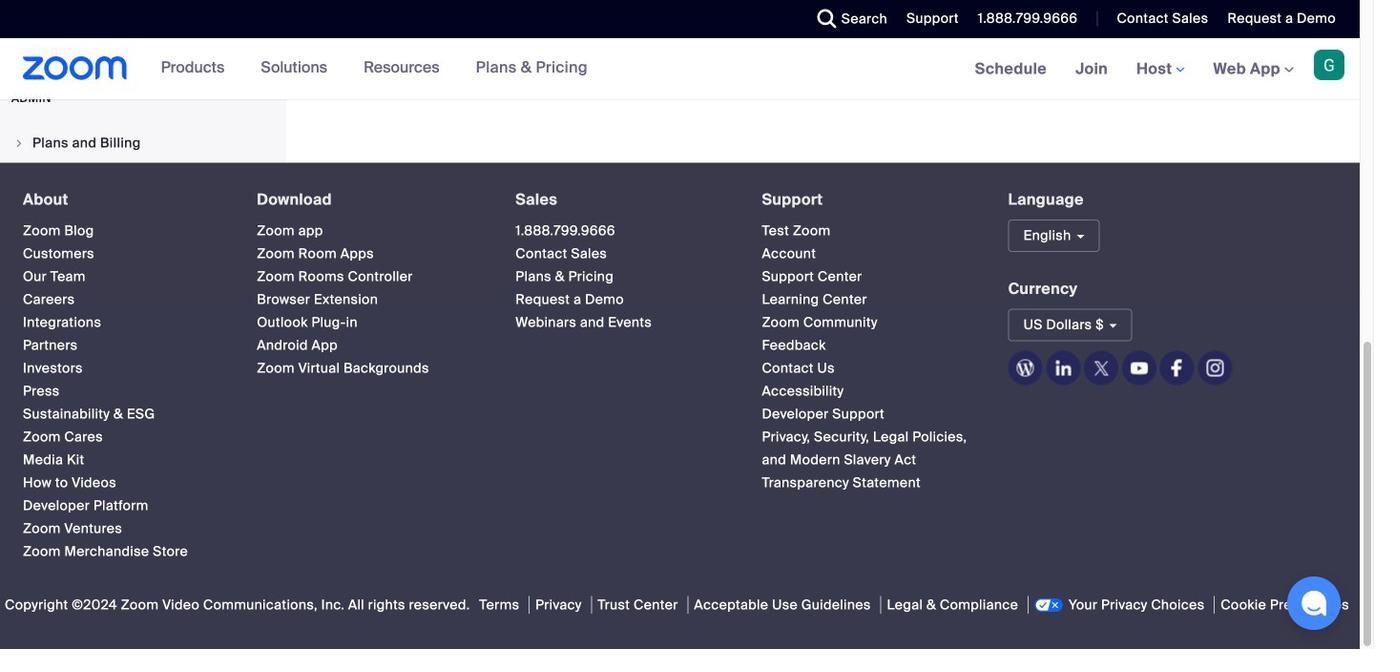 Task type: locate. For each thing, give the bounding box(es) containing it.
1 heading from the left
[[23, 191, 223, 208]]

3 heading from the left
[[516, 191, 728, 208]]

banner
[[0, 38, 1361, 101]]

heading
[[23, 191, 223, 208], [257, 191, 482, 208], [516, 191, 728, 208], [762, 191, 974, 208]]

right image
[[13, 137, 25, 149]]

zoom logo image
[[23, 56, 128, 80]]

profile picture image
[[1315, 50, 1345, 80]]

menu item
[[0, 125, 281, 161]]

2 heading from the left
[[257, 191, 482, 208]]

main content main content
[[286, 0, 1361, 163]]

open chat image
[[1301, 590, 1328, 617]]

4 heading from the left
[[762, 191, 974, 208]]



Task type: vqa. For each thing, say whether or not it's contained in the screenshot.
menu item
yes



Task type: describe. For each thing, give the bounding box(es) containing it.
meetings navigation
[[961, 38, 1361, 101]]

product information navigation
[[147, 38, 602, 99]]



